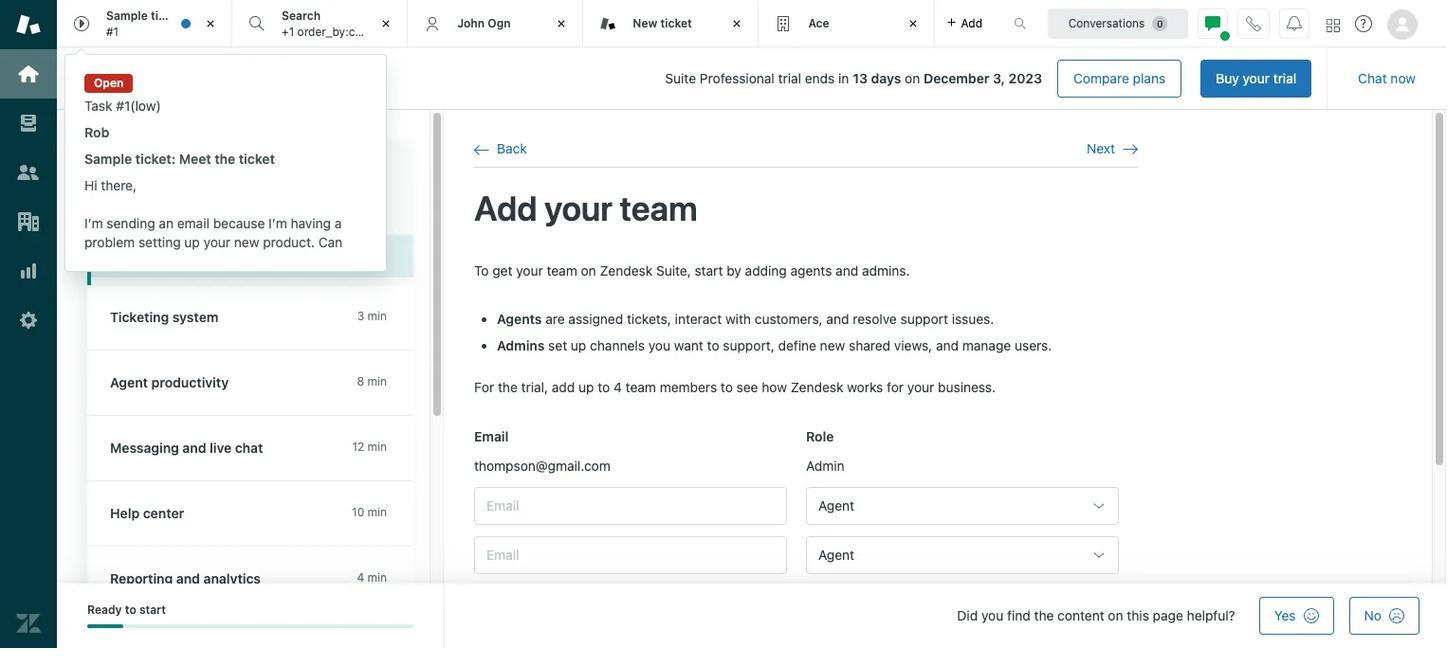 Task type: vqa. For each thing, say whether or not it's contained in the screenshot.
Low
yes



Task type: describe. For each thing, give the bounding box(es) containing it.
new ticket tab
[[584, 0, 759, 47]]

0 horizontal spatial zendesk
[[600, 262, 653, 278]]

help center
[[110, 506, 184, 522]]

and inside reporting and analytics heading
[[176, 571, 200, 587]]

task
[[84, 98, 112, 114]]

back
[[497, 140, 527, 157]]

1 i'm from the left
[[84, 215, 103, 231]]

agent productivity
[[110, 375, 229, 391]]

and right views,
[[936, 338, 959, 354]]

the for did you find the content on this page helpful?
[[1034, 608, 1054, 624]]

your inside hi there, i'm sending an email because i'm having a problem setting up your new product. can you help me troubleshoot? thanks, the customer
[[204, 234, 231, 250]]

to left the see
[[721, 380, 733, 396]]

tooltip containing task
[[65, 54, 387, 326]]

there,
[[101, 177, 137, 194]]

ready to start
[[87, 603, 166, 618]]

tickets,
[[627, 311, 672, 327]]

customers,
[[755, 311, 823, 327]]

next button
[[1087, 140, 1138, 158]]

)
[[156, 98, 161, 114]]

2 min
[[358, 163, 387, 177]]

sending
[[107, 215, 155, 231]]

buy your trial button
[[1201, 60, 1312, 98]]

help
[[110, 506, 140, 522]]

admins
[[497, 338, 545, 354]]

john ogn
[[457, 16, 511, 30]]

admin
[[806, 459, 845, 475]]

reporting and analytics
[[110, 571, 261, 587]]

system
[[172, 309, 219, 325]]

live
[[210, 440, 232, 456]]

role
[[806, 429, 834, 445]]

your account
[[110, 163, 194, 179]]

interact
[[675, 311, 722, 327]]

add your team inside button
[[133, 249, 226, 265]]

to down assigned
[[598, 380, 610, 396]]

#1 tab
[[57, 0, 233, 47]]

organizations image
[[16, 210, 41, 234]]

3
[[357, 309, 364, 323]]

me
[[140, 253, 159, 269]]

can
[[318, 234, 343, 250]]

agent inside heading
[[110, 375, 148, 391]]

your account heading
[[87, 139, 433, 193]]

the
[[84, 310, 108, 326]]

you inside footer
[[982, 608, 1004, 624]]

10
[[352, 506, 364, 520]]

sample
[[84, 151, 132, 167]]

to inside footer
[[125, 603, 136, 618]]

agents
[[791, 262, 832, 278]]

you inside region
[[649, 338, 671, 354]]

new inside region
[[820, 338, 845, 354]]

next
[[1087, 140, 1116, 157]]

content
[[1058, 608, 1105, 624]]

messaging and live chat heading
[[87, 416, 433, 482]]

ticketing
[[110, 309, 169, 325]]

customer support channels button
[[91, 193, 414, 235]]

customer inside hi there, i'm sending an email because i'm having a problem setting up your new product. can you help me troubleshoot? thanks, the customer
[[111, 310, 171, 326]]

team inside button
[[194, 249, 226, 265]]

close image inside ace tab
[[904, 14, 923, 33]]

order_by:created_at
[[297, 24, 407, 38]]

2 i'm from the left
[[269, 215, 287, 231]]

get started
[[114, 83, 186, 100]]

views image
[[16, 111, 41, 136]]

new inside hi there, i'm sending an email because i'm having a problem setting up your new product. can you help me troubleshoot? thanks, the customer
[[234, 234, 259, 250]]

in
[[839, 70, 849, 86]]

add inside add dropdown button
[[961, 16, 983, 30]]

4 inside region
[[614, 380, 622, 396]]

admins.
[[862, 262, 910, 278]]

footer containing did you find the content on this page helpful?
[[57, 584, 1447, 649]]

members
[[660, 380, 717, 396]]

tab containing search
[[233, 0, 460, 47]]

0 horizontal spatial ticket
[[239, 151, 275, 167]]

and right agents
[[836, 262, 859, 278]]

a
[[335, 215, 342, 231]]

suite
[[665, 70, 696, 86]]

get
[[493, 262, 513, 278]]

your
[[110, 163, 139, 179]]

get
[[114, 83, 137, 100]]

works
[[847, 380, 883, 396]]

min for your account
[[368, 163, 387, 177]]

agent button for second email field from the top of the region containing to get your team on zendesk suite, start by adding agents and admins.
[[806, 537, 1119, 575]]

business.
[[938, 380, 996, 396]]

min for help center
[[368, 506, 387, 520]]

button displays agent's chat status as online. image
[[1206, 16, 1221, 31]]

on inside footer
[[1108, 608, 1124, 624]]

because
[[213, 215, 265, 231]]

add your team inside content-title region
[[474, 188, 698, 229]]

by
[[727, 262, 742, 278]]

get help image
[[1356, 15, 1373, 32]]

your inside content-title region
[[545, 188, 613, 229]]

get started image
[[16, 62, 41, 86]]

3,
[[993, 70, 1006, 86]]

agents
[[497, 311, 542, 327]]

main element
[[0, 0, 57, 649]]

buy
[[1216, 70, 1240, 86]]

the inside region
[[498, 380, 518, 396]]

your inside button
[[1243, 70, 1270, 86]]

buy your trial
[[1216, 70, 1297, 86]]

#
[[116, 98, 124, 114]]

helpful?
[[1187, 608, 1236, 624]]

to right "want"
[[707, 338, 720, 354]]

close image for john ogn
[[552, 14, 571, 33]]

days
[[871, 70, 901, 86]]

2
[[358, 163, 364, 177]]

sample ticket: meet the ticket
[[84, 151, 275, 167]]

8
[[357, 375, 364, 389]]

for
[[474, 380, 494, 396]]

1
[[124, 98, 130, 114]]

suite professional trial ends in 13 days on december 3, 2023
[[665, 70, 1043, 86]]

find
[[1007, 608, 1031, 624]]

ogn
[[488, 16, 511, 30]]

manage
[[963, 338, 1011, 354]]

back button
[[474, 140, 527, 158]]

for the trial, add up to 4 team members to see how zendesk works for your business.
[[474, 380, 996, 396]]

ends
[[805, 70, 835, 86]]

1 vertical spatial zendesk
[[791, 380, 844, 396]]

chat now
[[1359, 70, 1416, 86]]

search +1 order_by:created_at sort:desc
[[282, 9, 460, 38]]

add your team button
[[91, 235, 414, 278]]

support,
[[723, 338, 775, 354]]

support inside button
[[196, 206, 244, 222]]

help center heading
[[87, 482, 433, 547]]

agents are assigned tickets, interact with customers, and resolve support issues.
[[497, 311, 994, 327]]

chat
[[1359, 70, 1387, 86]]

did
[[958, 608, 978, 624]]

issues.
[[952, 311, 994, 327]]

are
[[546, 311, 565, 327]]

having
[[291, 215, 331, 231]]



Task type: locate. For each thing, give the bounding box(es) containing it.
add your team
[[474, 188, 698, 229], [133, 249, 226, 265]]

1 horizontal spatial close image
[[552, 14, 571, 33]]

min for messaging and live chat
[[368, 440, 387, 454]]

reporting and analytics heading
[[87, 547, 433, 613]]

i'm up problem
[[84, 215, 103, 231]]

1 vertical spatial new
[[820, 338, 845, 354]]

tooltip
[[65, 54, 387, 326]]

min inside reporting and analytics heading
[[368, 571, 387, 585]]

2 min from the top
[[368, 309, 387, 323]]

1 trial from the left
[[778, 70, 802, 86]]

1 horizontal spatial start
[[695, 262, 723, 278]]

2 horizontal spatial close image
[[728, 14, 747, 33]]

0 horizontal spatial add
[[552, 380, 575, 396]]

and left the resolve
[[827, 311, 849, 327]]

product.
[[263, 234, 315, 250]]

0 horizontal spatial channels
[[248, 206, 302, 222]]

i'm up product.
[[269, 215, 287, 231]]

1 min from the top
[[368, 163, 387, 177]]

2023
[[1009, 70, 1043, 86]]

new
[[633, 16, 658, 30]]

1 horizontal spatial the
[[498, 380, 518, 396]]

conversations button
[[1048, 8, 1189, 38]]

you down problem
[[84, 253, 107, 269]]

add inside content-title region
[[474, 188, 537, 229]]

add right 'trial,'
[[552, 380, 575, 396]]

zendesk right how
[[791, 380, 844, 396]]

start inside footer
[[139, 603, 166, 618]]

start down "reporting"
[[139, 603, 166, 618]]

4 min from the top
[[368, 440, 387, 454]]

to get your team on zendesk suite, start by adding agents and admins.
[[474, 262, 910, 278]]

customer support channels
[[133, 206, 302, 222]]

define
[[778, 338, 817, 354]]

min right 8
[[368, 375, 387, 389]]

up down the email
[[184, 234, 200, 250]]

progress bar image
[[87, 626, 124, 629]]

0 vertical spatial new
[[234, 234, 259, 250]]

agent for second email field from the top of the region containing to get your team on zendesk suite, start by adding agents and admins.
[[819, 547, 855, 563]]

1 horizontal spatial channels
[[590, 338, 645, 354]]

1 vertical spatial support
[[901, 311, 949, 327]]

yes button
[[1259, 598, 1334, 636]]

troubleshoot?
[[162, 253, 247, 269]]

2 vertical spatial up
[[579, 380, 594, 396]]

0 vertical spatial ticket
[[661, 16, 692, 30]]

john ogn tab
[[408, 0, 584, 47]]

0 horizontal spatial you
[[84, 253, 107, 269]]

open
[[94, 76, 124, 90]]

1 vertical spatial agent button
[[806, 537, 1119, 575]]

close image up professional
[[728, 14, 747, 33]]

1 horizontal spatial add
[[474, 188, 537, 229]]

section
[[348, 60, 1312, 98]]

agent for second email field from the bottom
[[819, 498, 855, 514]]

center
[[143, 506, 184, 522]]

0 horizontal spatial i'm
[[84, 215, 103, 231]]

on right days
[[905, 70, 920, 86]]

reporting image
[[16, 259, 41, 284]]

1 vertical spatial channels
[[590, 338, 645, 354]]

for
[[887, 380, 904, 396]]

and inside messaging and live chat heading
[[183, 440, 206, 456]]

12
[[352, 440, 364, 454]]

0 vertical spatial channels
[[248, 206, 302, 222]]

email
[[474, 429, 509, 445]]

the right meet
[[215, 151, 235, 167]]

search
[[282, 9, 321, 23]]

2 trial from the left
[[1274, 70, 1297, 86]]

start left the by
[[695, 262, 723, 278]]

close image inside the new ticket tab
[[728, 14, 747, 33]]

team up suite,
[[620, 188, 698, 229]]

2 close image from the left
[[904, 14, 923, 33]]

1 close image from the left
[[201, 14, 220, 33]]

+1
[[282, 24, 294, 38]]

4 inside reporting and analytics heading
[[357, 571, 364, 585]]

support inside region
[[901, 311, 949, 327]]

admins set up channels you want to support, define new shared views, and manage users.
[[497, 338, 1052, 354]]

2 horizontal spatial you
[[982, 608, 1004, 624]]

see
[[737, 380, 758, 396]]

0 vertical spatial agent button
[[806, 488, 1119, 525]]

messaging and live chat
[[110, 440, 263, 456]]

new down because
[[234, 234, 259, 250]]

0 vertical spatial zendesk
[[600, 262, 653, 278]]

ready
[[87, 603, 122, 618]]

thanks,
[[84, 291, 133, 307]]

close image for new ticket
[[728, 14, 747, 33]]

0 vertical spatial email field
[[474, 488, 787, 525]]

0 vertical spatial add
[[961, 16, 983, 30]]

2 vertical spatial on
[[1108, 608, 1124, 624]]

3 close image from the left
[[728, 14, 747, 33]]

low
[[135, 98, 156, 114]]

0 vertical spatial add
[[474, 188, 537, 229]]

ace tab
[[759, 0, 935, 47]]

ticketing system heading
[[87, 286, 433, 351]]

0 horizontal spatial 4
[[357, 571, 364, 585]]

min inside agent productivity heading
[[368, 375, 387, 389]]

assigned
[[569, 311, 623, 327]]

close image inside the john ogn tab
[[552, 14, 571, 33]]

trial
[[778, 70, 802, 86], [1274, 70, 1297, 86]]

add down the back button
[[474, 188, 537, 229]]

your inside button
[[162, 249, 190, 265]]

1 vertical spatial ticket
[[239, 151, 275, 167]]

content-title region
[[474, 187, 1138, 231]]

channels down assigned
[[590, 338, 645, 354]]

add button
[[935, 0, 994, 46]]

min right 2
[[368, 163, 387, 177]]

channels up product.
[[248, 206, 302, 222]]

team down the email
[[194, 249, 226, 265]]

section containing suite professional trial ends in
[[348, 60, 1312, 98]]

compare plans button
[[1058, 60, 1182, 98]]

6 min from the top
[[368, 571, 387, 585]]

close image
[[201, 14, 220, 33], [904, 14, 923, 33]]

2 vertical spatial agent
[[819, 547, 855, 563]]

start inside region
[[695, 262, 723, 278]]

new right define
[[820, 338, 845, 354]]

1 vertical spatial customer
[[111, 310, 171, 326]]

chat now button
[[1343, 60, 1431, 98]]

2 horizontal spatial on
[[1108, 608, 1124, 624]]

2 email field from the top
[[474, 537, 787, 575]]

sort:desc
[[410, 24, 460, 38]]

0 horizontal spatial the
[[215, 151, 235, 167]]

4 left members
[[614, 380, 622, 396]]

close image right ogn
[[552, 14, 571, 33]]

0 vertical spatial start
[[695, 262, 723, 278]]

users.
[[1015, 338, 1052, 354]]

1 agent button from the top
[[806, 488, 1119, 525]]

this
[[1127, 608, 1150, 624]]

0 horizontal spatial support
[[196, 206, 244, 222]]

add
[[961, 16, 983, 30], [552, 380, 575, 396]]

zendesk left suite,
[[600, 262, 653, 278]]

ticket inside tab
[[661, 16, 692, 30]]

trial down notifications icon
[[1274, 70, 1297, 86]]

tabs tab list
[[57, 0, 994, 47]]

add inside button
[[133, 249, 158, 265]]

no
[[1365, 608, 1382, 624]]

support
[[196, 206, 244, 222], [901, 311, 949, 327]]

1 horizontal spatial zendesk
[[791, 380, 844, 396]]

0 horizontal spatial add
[[133, 249, 158, 265]]

0 vertical spatial you
[[84, 253, 107, 269]]

trial for your
[[1274, 70, 1297, 86]]

on inside region
[[581, 262, 596, 278]]

0 vertical spatial 4
[[614, 380, 622, 396]]

channels
[[248, 206, 302, 222], [590, 338, 645, 354]]

john
[[457, 16, 485, 30]]

ticketing system
[[110, 309, 219, 325]]

2 close image from the left
[[552, 14, 571, 33]]

1 vertical spatial add
[[552, 380, 575, 396]]

the inside footer
[[1034, 608, 1054, 624]]

ticket right new
[[661, 16, 692, 30]]

close image left add dropdown button at the right
[[904, 14, 923, 33]]

1 horizontal spatial 4
[[614, 380, 622, 396]]

1 vertical spatial add
[[133, 249, 158, 265]]

productivity
[[151, 375, 229, 391]]

0 horizontal spatial close image
[[201, 14, 220, 33]]

zendesk image
[[16, 612, 41, 637]]

footer
[[57, 584, 1447, 649]]

0 horizontal spatial on
[[581, 262, 596, 278]]

shared
[[849, 338, 891, 354]]

team up are at the left
[[547, 262, 578, 278]]

and left live
[[183, 440, 206, 456]]

you right did
[[982, 608, 1004, 624]]

1 horizontal spatial add
[[961, 16, 983, 30]]

trial,
[[521, 380, 548, 396]]

team left members
[[626, 380, 656, 396]]

close image
[[377, 14, 396, 33], [552, 14, 571, 33], [728, 14, 747, 33]]

min for agent productivity
[[368, 375, 387, 389]]

1 horizontal spatial new
[[820, 338, 845, 354]]

progress-bar progress bar
[[87, 626, 414, 629]]

the right find
[[1034, 608, 1054, 624]]

and
[[836, 262, 859, 278], [827, 311, 849, 327], [936, 338, 959, 354], [183, 440, 206, 456], [176, 571, 200, 587]]

min inside messaging and live chat heading
[[368, 440, 387, 454]]

the right for
[[498, 380, 518, 396]]

messaging
[[110, 440, 179, 456]]

0 vertical spatial on
[[905, 70, 920, 86]]

1 horizontal spatial on
[[905, 70, 920, 86]]

1 horizontal spatial support
[[901, 311, 949, 327]]

min right 10
[[368, 506, 387, 520]]

1 vertical spatial up
[[571, 338, 587, 354]]

zendesk support image
[[16, 12, 41, 37]]

0 horizontal spatial start
[[139, 603, 166, 618]]

trial for professional
[[778, 70, 802, 86]]

notifications image
[[1287, 16, 1302, 31]]

8 min
[[357, 375, 387, 389]]

channels inside button
[[248, 206, 302, 222]]

5 min from the top
[[368, 506, 387, 520]]

page
[[1153, 608, 1184, 624]]

admin image
[[16, 308, 41, 333]]

1 vertical spatial the
[[498, 380, 518, 396]]

suite,
[[656, 262, 691, 278]]

4 min
[[357, 571, 387, 585]]

close image left +1
[[201, 14, 220, 33]]

1 vertical spatial 4
[[357, 571, 364, 585]]

2 vertical spatial you
[[982, 608, 1004, 624]]

compare
[[1074, 70, 1130, 86]]

Email field
[[474, 488, 787, 525], [474, 537, 787, 575]]

0 vertical spatial customer
[[133, 206, 193, 222]]

customer
[[133, 206, 193, 222], [111, 310, 171, 326]]

December 3, 2023 text field
[[924, 70, 1043, 86]]

0 vertical spatial up
[[184, 234, 200, 250]]

min right 3 in the top of the page
[[368, 309, 387, 323]]

analytics
[[204, 571, 261, 587]]

email
[[177, 215, 210, 231]]

1 vertical spatial email field
[[474, 537, 787, 575]]

1 vertical spatial add your team
[[133, 249, 226, 265]]

13
[[853, 70, 868, 86]]

1 vertical spatial on
[[581, 262, 596, 278]]

tab
[[233, 0, 460, 47]]

3 min from the top
[[368, 375, 387, 389]]

1 close image from the left
[[377, 14, 396, 33]]

0 horizontal spatial new
[[234, 234, 259, 250]]

to right ready
[[125, 603, 136, 618]]

customer inside button
[[133, 206, 193, 222]]

and left analytics
[[176, 571, 200, 587]]

1 horizontal spatial ticket
[[661, 16, 692, 30]]

min inside ticketing system heading
[[368, 309, 387, 323]]

min down 10 min
[[368, 571, 387, 585]]

1 vertical spatial you
[[649, 338, 671, 354]]

you inside hi there, i'm sending an email because i'm having a problem setting up your new product. can you help me troubleshoot? thanks, the customer
[[84, 253, 107, 269]]

team inside content-title region
[[620, 188, 698, 229]]

min for reporting and analytics
[[368, 571, 387, 585]]

12 min
[[352, 440, 387, 454]]

0 horizontal spatial add your team
[[133, 249, 226, 265]]

on up assigned
[[581, 262, 596, 278]]

channels inside region
[[590, 338, 645, 354]]

setting
[[138, 234, 181, 250]]

new
[[234, 234, 259, 250], [820, 338, 845, 354]]

0 vertical spatial agent
[[110, 375, 148, 391]]

0 vertical spatial the
[[215, 151, 235, 167]]

up right set at the left bottom of page
[[571, 338, 587, 354]]

zendesk products image
[[1327, 18, 1340, 32]]

1 vertical spatial agent
[[819, 498, 855, 514]]

the for sample ticket: meet the ticket
[[215, 151, 235, 167]]

trial left 'ends'
[[778, 70, 802, 86]]

min right 12
[[368, 440, 387, 454]]

now
[[1391, 70, 1416, 86]]

min inside help center heading
[[368, 506, 387, 520]]

2 vertical spatial the
[[1034, 608, 1054, 624]]

on left "this"
[[1108, 608, 1124, 624]]

4 down 10
[[357, 571, 364, 585]]

close image inside #1 tab
[[201, 14, 220, 33]]

0 horizontal spatial close image
[[377, 14, 396, 33]]

up right 'trial,'
[[579, 380, 594, 396]]

account
[[143, 163, 194, 179]]

add down sending
[[133, 249, 158, 265]]

region containing to get your team on zendesk suite, start by adding agents and admins.
[[474, 261, 1138, 649]]

close image inside tab
[[377, 14, 396, 33]]

1 horizontal spatial trial
[[1274, 70, 1297, 86]]

0 horizontal spatial trial
[[778, 70, 802, 86]]

2 agent button from the top
[[806, 537, 1119, 575]]

ticket up customer support channels button
[[239, 151, 275, 167]]

reporting
[[110, 571, 173, 587]]

you
[[84, 253, 107, 269], [649, 338, 671, 354], [982, 608, 1004, 624]]

customers image
[[16, 160, 41, 185]]

1 email field from the top
[[474, 488, 787, 525]]

conversations
[[1069, 16, 1145, 30]]

customer down thanks,
[[111, 310, 171, 326]]

min inside your account heading
[[368, 163, 387, 177]]

agent productivity heading
[[87, 351, 433, 416]]

yes
[[1275, 608, 1296, 624]]

1 vertical spatial start
[[139, 603, 166, 618]]

1 horizontal spatial i'm
[[269, 215, 287, 231]]

1 horizontal spatial add your team
[[474, 188, 698, 229]]

open task # 1 ( low )
[[84, 76, 161, 114]]

close image left sort:desc
[[377, 14, 396, 33]]

how
[[762, 380, 787, 396]]

with
[[726, 311, 751, 327]]

1 horizontal spatial close image
[[904, 14, 923, 33]]

add up december 3, 2023 text box
[[961, 16, 983, 30]]

you down the tickets,
[[649, 338, 671, 354]]

min for ticketing system
[[368, 309, 387, 323]]

agent button for second email field from the bottom
[[806, 488, 1119, 525]]

professional
[[700, 70, 775, 86]]

1 horizontal spatial you
[[649, 338, 671, 354]]

0 vertical spatial support
[[196, 206, 244, 222]]

ticket
[[661, 16, 692, 30], [239, 151, 275, 167]]

0 vertical spatial add your team
[[474, 188, 698, 229]]

2 horizontal spatial the
[[1034, 608, 1054, 624]]

plans
[[1133, 70, 1166, 86]]

customer up setting
[[133, 206, 193, 222]]

3 min
[[357, 309, 387, 323]]

problem
[[84, 234, 135, 250]]

chat
[[235, 440, 263, 456]]

up inside hi there, i'm sending an email because i'm having a problem setting up your new product. can you help me troubleshoot? thanks, the customer
[[184, 234, 200, 250]]

compare plans
[[1074, 70, 1166, 86]]

region
[[474, 261, 1138, 649]]

add inside region
[[552, 380, 575, 396]]

trial inside button
[[1274, 70, 1297, 86]]



